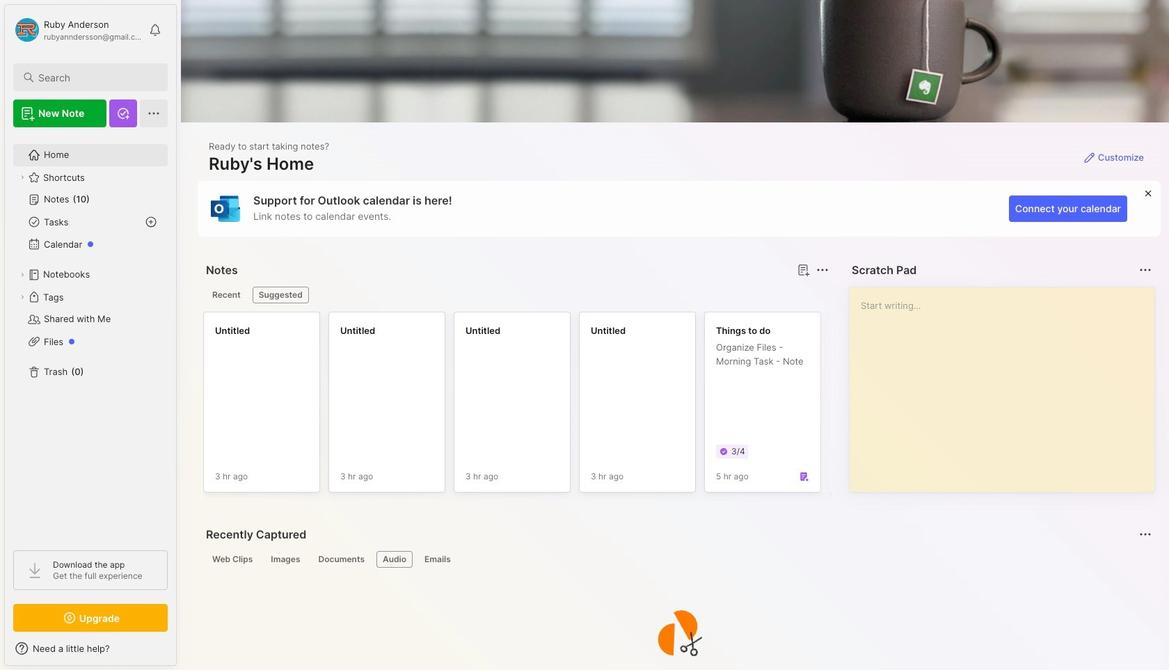 Task type: vqa. For each thing, say whether or not it's contained in the screenshot.
More actions FIELD to the right
yes



Task type: locate. For each thing, give the bounding box(es) containing it.
1 horizontal spatial more actions field
[[1136, 260, 1156, 280]]

more actions image
[[815, 262, 831, 278], [1138, 262, 1154, 278]]

row group
[[203, 312, 1170, 501]]

tree
[[5, 136, 176, 538]]

2 more actions image from the left
[[1138, 262, 1154, 278]]

WHAT'S NEW field
[[5, 638, 176, 660]]

More actions field
[[813, 260, 833, 280], [1136, 260, 1156, 280]]

0 vertical spatial tab list
[[206, 287, 827, 304]]

0 horizontal spatial more actions field
[[813, 260, 833, 280]]

None search field
[[38, 69, 155, 86]]

tab
[[206, 287, 247, 304], [253, 287, 309, 304], [206, 551, 259, 568], [265, 551, 307, 568], [312, 551, 371, 568], [377, 551, 413, 568], [418, 551, 457, 568]]

click to collapse image
[[176, 645, 186, 661]]

1 horizontal spatial more actions image
[[1138, 262, 1154, 278]]

expand notebooks image
[[18, 271, 26, 279]]

1 more actions image from the left
[[815, 262, 831, 278]]

none search field inside main element
[[38, 69, 155, 86]]

0 horizontal spatial more actions image
[[815, 262, 831, 278]]

1 more actions field from the left
[[813, 260, 833, 280]]

tab list
[[206, 287, 827, 304], [206, 551, 1150, 568]]

main element
[[0, 0, 181, 670]]

1 vertical spatial tab list
[[206, 551, 1150, 568]]



Task type: describe. For each thing, give the bounding box(es) containing it.
Account field
[[13, 16, 142, 44]]

1 tab list from the top
[[206, 287, 827, 304]]

2 more actions field from the left
[[1136, 260, 1156, 280]]

more actions image for second more actions "field" from left
[[1138, 262, 1154, 278]]

more actions image for first more actions "field" from left
[[815, 262, 831, 278]]

Search text field
[[38, 71, 155, 84]]

2 tab list from the top
[[206, 551, 1150, 568]]

tree inside main element
[[5, 136, 176, 538]]

expand tags image
[[18, 293, 26, 301]]

Start writing… text field
[[861, 288, 1154, 481]]



